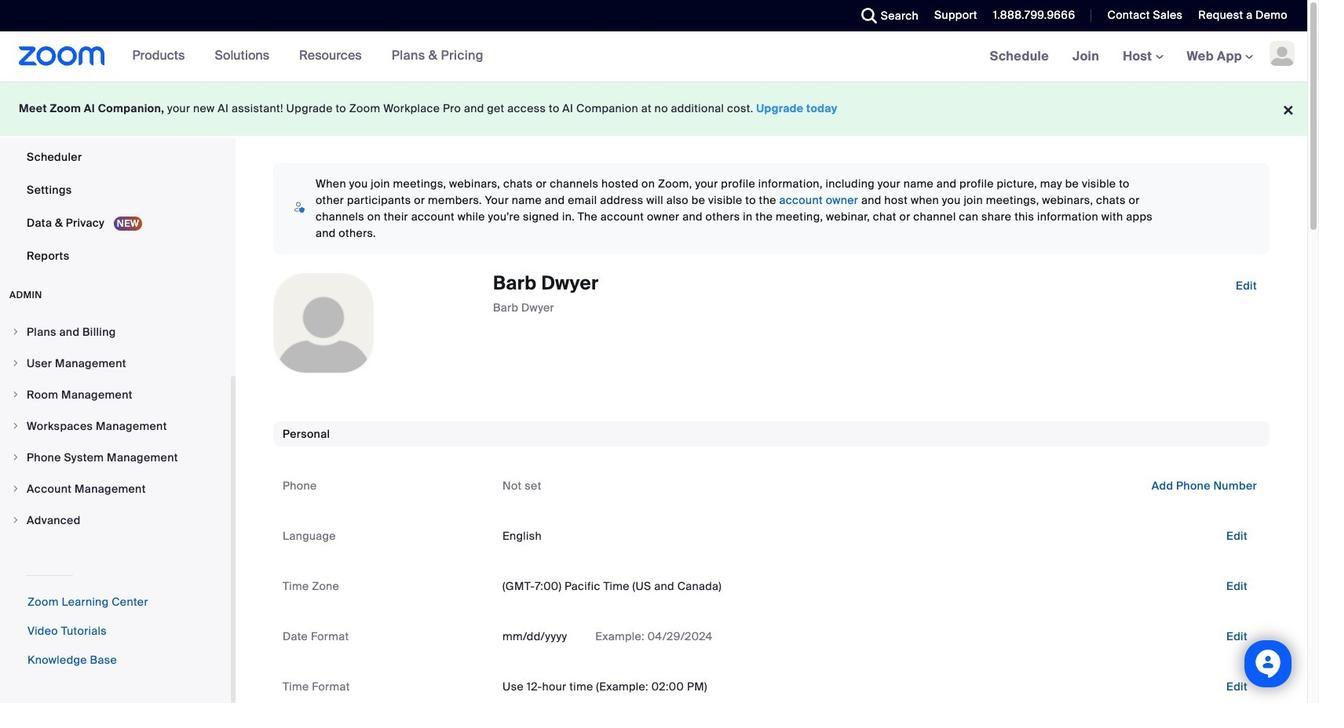 Task type: describe. For each thing, give the bounding box(es) containing it.
4 menu item from the top
[[0, 411, 231, 441]]

edit user photo image
[[311, 316, 336, 331]]

admin menu menu
[[0, 317, 231, 537]]

3 right image from the top
[[11, 516, 20, 525]]

product information navigation
[[105, 31, 495, 82]]

right image for 4th menu item from the top
[[11, 422, 20, 431]]

7 menu item from the top
[[0, 506, 231, 535]]

5 menu item from the top
[[0, 443, 231, 473]]

right image for first menu item from the top
[[11, 327, 20, 337]]



Task type: vqa. For each thing, say whether or not it's contained in the screenshot.
Close icon
no



Task type: locate. For each thing, give the bounding box(es) containing it.
meetings navigation
[[978, 31, 1307, 82]]

right image for 3rd menu item from the bottom
[[11, 453, 20, 462]]

1 menu item from the top
[[0, 317, 231, 347]]

3 right image from the top
[[11, 453, 20, 462]]

1 right image from the top
[[11, 359, 20, 368]]

banner
[[0, 31, 1307, 82]]

3 menu item from the top
[[0, 380, 231, 410]]

2 right image from the top
[[11, 422, 20, 431]]

zoom logo image
[[19, 46, 105, 66]]

2 vertical spatial right image
[[11, 516, 20, 525]]

2 menu item from the top
[[0, 349, 231, 378]]

1 right image from the top
[[11, 327, 20, 337]]

user photo image
[[274, 274, 373, 373]]

profile picture image
[[1270, 41, 1295, 66]]

footer
[[0, 82, 1307, 136]]

4 right image from the top
[[11, 484, 20, 494]]

right image
[[11, 359, 20, 368], [11, 390, 20, 400], [11, 516, 20, 525]]

2 right image from the top
[[11, 390, 20, 400]]

right image for 6th menu item
[[11, 484, 20, 494]]

6 menu item from the top
[[0, 474, 231, 504]]

right image
[[11, 327, 20, 337], [11, 422, 20, 431], [11, 453, 20, 462], [11, 484, 20, 494]]

personal menu menu
[[0, 0, 231, 273]]

1 vertical spatial right image
[[11, 390, 20, 400]]

0 vertical spatial right image
[[11, 359, 20, 368]]

menu item
[[0, 317, 231, 347], [0, 349, 231, 378], [0, 380, 231, 410], [0, 411, 231, 441], [0, 443, 231, 473], [0, 474, 231, 504], [0, 506, 231, 535]]



